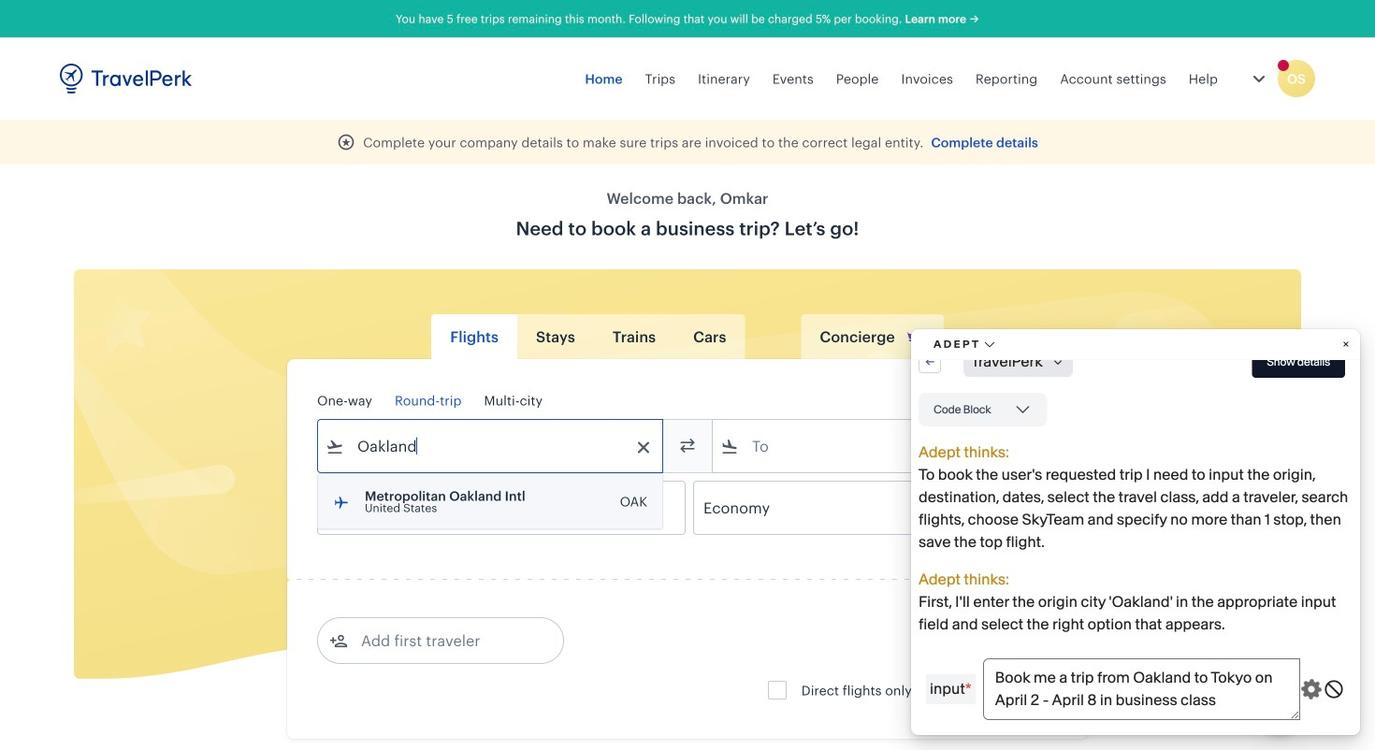 Task type: locate. For each thing, give the bounding box(es) containing it.
From search field
[[344, 431, 638, 461]]

Depart text field
[[344, 482, 442, 534]]

Return text field
[[455, 482, 553, 534]]



Task type: vqa. For each thing, say whether or not it's contained in the screenshot.
DEPART text box
yes



Task type: describe. For each thing, give the bounding box(es) containing it.
To search field
[[739, 431, 1033, 461]]

Add first traveler search field
[[348, 626, 543, 656]]



